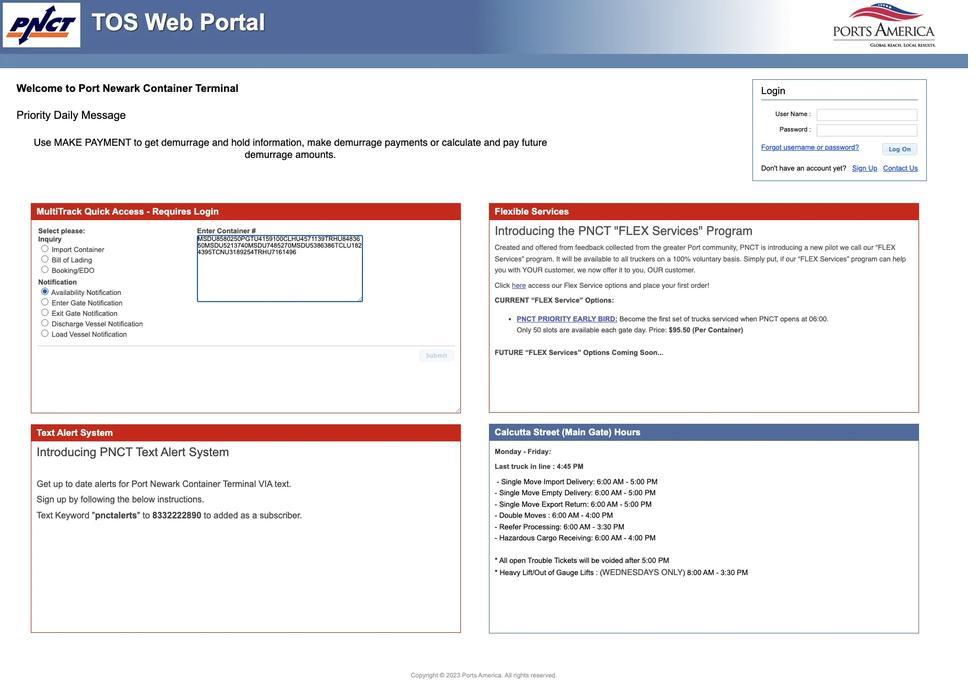 Task type: describe. For each thing, give the bounding box(es) containing it.
5:00 right "am -"
[[625, 500, 639, 508]]

here
[[512, 281, 526, 289]]

1 horizontal spatial or
[[817, 143, 824, 152]]

bill
[[52, 256, 61, 264]]

it
[[619, 266, 623, 274]]

2 horizontal spatial a
[[805, 244, 809, 252]]

0 vertical spatial our
[[864, 244, 874, 252]]

4:00 pm
[[586, 511, 613, 520]]

have
[[780, 164, 795, 172]]

notification inside booking/edo notification
[[38, 278, 77, 286]]

first inside pnct priority early bird: become the first set of trucks serviced when pnct opens at 06:00. only 50 slots are available each gate day. price: $95.50 (per container)
[[659, 315, 671, 323]]

to up priority daily message
[[66, 83, 76, 94]]

pay
[[503, 136, 519, 148]]

added
[[214, 511, 238, 520]]

: right "line"
[[553, 463, 555, 471]]

via
[[259, 479, 272, 489]]

feedback
[[576, 244, 604, 252]]

use
[[34, 136, 51, 148]]

moves
[[525, 511, 546, 520]]

2 vertical spatial of
[[548, 568, 555, 577]]

portal
[[200, 9, 265, 35]]

order!
[[691, 281, 710, 289]]

2 vertical spatial single
[[500, 500, 520, 508]]

enter for enter gate notification
[[52, 299, 69, 307]]

current
[[495, 296, 529, 305]]

0 vertical spatial move
[[524, 478, 542, 486]]

pnct priority early bird: become the first set of trucks serviced when pnct opens at 06:00. only 50 slots are available each gate day. price: $95.50 (per container)
[[517, 315, 829, 334]]

06:00.
[[810, 315, 829, 323]]

below
[[132, 495, 155, 504]]

following
[[81, 495, 115, 504]]

0 vertical spatial alert
[[57, 428, 78, 438]]

contact
[[884, 164, 908, 172]]

to inside use make payment to get demurrage and hold information, make demurrage payments or calculate and pay future demurrage amounts.
[[134, 136, 142, 148]]

load vessel notification
[[52, 330, 127, 339]]

trouble
[[528, 557, 553, 565]]

to right "it"
[[625, 266, 631, 274]]

1 vertical spatial move
[[522, 489, 540, 497]]

container)
[[708, 326, 744, 334]]

select
[[38, 227, 59, 235]]

2023
[[446, 672, 461, 678]]

collected
[[606, 244, 634, 252]]

available inside created and offered from feedback collected from the greater port community, pnct is introducing a new pilot we call our "flex services" program. it will be available to all truckers on a 100% voluntary basis. simply put, if our "flex services" program can help you with your customer, we now offer it to you, our customer.
[[584, 255, 612, 263]]

0 vertical spatial delivery:
[[567, 478, 595, 486]]

password?
[[826, 143, 860, 152]]

0 vertical spatial import
[[52, 245, 72, 254]]

and left hold
[[212, 136, 229, 148]]

password
[[780, 126, 808, 132]]

multitrack
[[37, 206, 82, 217]]

"flex up can
[[876, 244, 896, 252]]

2 vertical spatial our
[[552, 281, 562, 289]]

heavy
[[500, 568, 521, 577]]

lading
[[71, 256, 92, 264]]

the down for
[[117, 495, 130, 504]]

2 vertical spatial a
[[252, 511, 257, 520]]

1 vertical spatial be
[[592, 557, 600, 565]]

booking/edo
[[52, 266, 94, 275]]

as
[[241, 511, 250, 520]]

to left the added
[[204, 511, 211, 520]]

: right name
[[810, 110, 812, 117]]

customer,
[[545, 266, 576, 274]]

pnct inside created and offered from feedback collected from the greater port community, pnct is introducing a new pilot we call our "flex services" program. it will be available to all truckers on a 100% voluntary basis. simply put, if our "flex services" program can help you with your customer, we now offer it to you, our customer.
[[740, 244, 759, 252]]

our
[[648, 266, 664, 274]]

0 vertical spatial of
[[63, 256, 69, 264]]

open
[[510, 557, 526, 565]]

enter gate notification
[[52, 299, 123, 307]]

truck
[[511, 463, 529, 471]]

#
[[252, 227, 256, 235]]

import inside - single move import delivery: 6:00 am - 5:00 pm - single move empty delivery: 6:00 am - 5:00 pm - single move export return: 6:00 am - 5:00 pm - double moves : 6:00 am - 4:00 pm - reefer processing: 6:00 am - 3:30 pm - hazardous cargo receiving: 6:00 am - 4:00 pm
[[544, 478, 565, 486]]

sign up by following the below instructions.
[[37, 495, 204, 504]]

1 vertical spatial all
[[505, 672, 512, 678]]

discharge
[[52, 320, 83, 328]]

options
[[605, 281, 628, 289]]

availability
[[51, 289, 85, 297]]

cargo
[[537, 534, 557, 542]]

use make payment to get demurrage and hold information, make demurrage payments or calculate and pay future demurrage amounts.
[[34, 136, 547, 160]]

hours
[[615, 427, 641, 438]]

line
[[539, 463, 551, 471]]

it
[[557, 255, 560, 263]]

"flex down access
[[531, 296, 553, 305]]

receiving:
[[559, 534, 593, 542]]

make
[[307, 136, 332, 148]]

name
[[791, 110, 808, 117]]

0 vertical spatial system
[[80, 428, 113, 438]]

notification for discharge vessel notification
[[108, 320, 143, 328]]

monday -
[[495, 447, 526, 456]]

date
[[75, 479, 92, 489]]

wednesdays only ) 8:00 am - 3:30 pm
[[603, 568, 748, 577]]

"flex down 50
[[526, 348, 547, 356]]

1 horizontal spatial a
[[667, 255, 671, 263]]

message
[[81, 109, 126, 121]]

be inside created and offered from feedback collected from the greater port community, pnct is introducing a new pilot we call our "flex services" program. it will be available to all truckers on a 100% voluntary basis. simply put, if our "flex services" program can help you with your customer, we now offer it to you, our customer.
[[574, 255, 582, 263]]

forgot username or password? link
[[762, 143, 860, 152]]

the down services
[[558, 224, 575, 238]]

soon...
[[640, 348, 664, 356]]

text for alert
[[37, 428, 55, 438]]

0 horizontal spatial we
[[578, 266, 587, 274]]

at
[[802, 315, 808, 323]]

text keyword " pnctalerts " to 8332222890 to added as a subscriber.
[[37, 511, 302, 520]]

introducing for introducing pnct text alert system
[[37, 445, 97, 459]]

account
[[807, 164, 832, 172]]

flexible
[[495, 206, 529, 217]]

- inside the wednesdays only ) 8:00 am - 3:30 pm
[[717, 568, 719, 577]]

serviced
[[713, 315, 739, 323]]

exit gate notification
[[52, 310, 118, 318]]

1 vertical spatial single
[[500, 489, 520, 497]]

0 vertical spatial all
[[500, 557, 508, 565]]

quick
[[84, 206, 110, 217]]

to down 'below' on the bottom left of the page
[[143, 511, 150, 520]]

booking/edo notification
[[38, 266, 94, 286]]

5:00 up 4:00
[[629, 489, 643, 497]]

1 vertical spatial delivery:
[[565, 489, 593, 497]]

basis.
[[724, 255, 742, 263]]

* all open trouble tickets will be voided after 5:00 pm
[[495, 557, 670, 565]]

current "flex service" options:
[[495, 296, 614, 305]]

subscriber.
[[260, 511, 302, 520]]

up
[[869, 164, 878, 172]]

only
[[662, 568, 683, 577]]

3:30 inside the wednesdays only ) 8:00 am - 3:30 pm
[[721, 568, 735, 577]]

pnct up for
[[100, 445, 133, 459]]

0 horizontal spatial sign
[[37, 495, 54, 504]]

0 horizontal spatial demurrage
[[161, 136, 209, 148]]

to left all
[[614, 255, 620, 263]]

0 horizontal spatial services"
[[495, 255, 524, 263]]

each
[[602, 326, 617, 334]]

community,
[[703, 244, 738, 252]]

hold
[[231, 136, 250, 148]]

please:
[[61, 227, 85, 235]]

monday - friday:
[[495, 447, 551, 456]]

: inside - single move import delivery: 6:00 am - 5:00 pm - single move empty delivery: 6:00 am - 5:00 pm - single move export return: 6:00 am - 5:00 pm - double moves : 6:00 am - 4:00 pm - reefer processing: 6:00 am - 3:30 pm - hazardous cargo receiving: 6:00 am - 4:00 pm
[[548, 511, 551, 520]]

2 from from the left
[[636, 244, 650, 252]]

help
[[893, 255, 907, 263]]

0 horizontal spatial port
[[79, 83, 100, 94]]

street
[[534, 427, 560, 438]]

options:
[[585, 296, 614, 305]]

user name :
[[776, 110, 812, 117]]

contact us link
[[884, 164, 919, 172]]

after
[[626, 557, 640, 565]]

2 vertical spatial move
[[522, 500, 540, 508]]

you
[[495, 266, 506, 274]]

up for get
[[53, 479, 63, 489]]

and left pay
[[484, 136, 501, 148]]

click here access our flex service options and place your first order!
[[495, 281, 712, 289]]

program.
[[526, 255, 555, 263]]

up for sign
[[57, 495, 66, 504]]



Task type: locate. For each thing, give the bounding box(es) containing it.
from up truckers
[[636, 244, 650, 252]]

call
[[851, 244, 862, 252]]

pnct up simply
[[740, 244, 759, 252]]

gate up exit gate notification
[[71, 299, 86, 307]]

: right the password
[[810, 126, 812, 132]]

1 vertical spatial text
[[136, 445, 158, 459]]

and
[[212, 136, 229, 148], [484, 136, 501, 148], [522, 244, 534, 252], [630, 281, 642, 289]]

None text field
[[817, 109, 918, 121]]

1 horizontal spatial will
[[579, 557, 590, 565]]

first left the set
[[659, 315, 671, 323]]

0 vertical spatial single
[[501, 478, 522, 486]]

1 horizontal spatial sign
[[853, 164, 867, 172]]

move left empty
[[522, 489, 540, 497]]

text for keyword
[[37, 511, 53, 520]]

move down in
[[524, 478, 542, 486]]

1 vertical spatial sign
[[37, 495, 54, 504]]

* left open
[[495, 557, 498, 565]]

vessel
[[85, 320, 106, 328], [69, 330, 90, 339]]

notification up "discharge vessel notification"
[[83, 310, 118, 318]]

1 vertical spatial will
[[579, 557, 590, 565]]

None text field
[[197, 235, 363, 302]]

gate up discharge
[[65, 310, 81, 318]]

a left new
[[805, 244, 809, 252]]

0 horizontal spatial from
[[560, 244, 574, 252]]

text left keyword
[[37, 511, 53, 520]]

services" down pilot
[[820, 255, 850, 263]]

0 horizontal spatial system
[[80, 428, 113, 438]]

log on button
[[883, 143, 918, 155]]

up right get
[[53, 479, 63, 489]]

we left call
[[840, 244, 849, 252]]

tos
[[91, 9, 139, 35]]

1 vertical spatial a
[[667, 255, 671, 263]]

1 horizontal spatial enter
[[197, 227, 215, 235]]

first right your
[[678, 281, 689, 289]]

1 horizontal spatial services"
[[549, 348, 582, 356]]

tickets
[[554, 557, 577, 565]]

of inside pnct priority early bird: become the first set of trucks serviced when pnct opens at 06:00. only 50 slots are available each gate day. price: $95.50 (per container)
[[684, 315, 690, 323]]

0 vertical spatial first
[[678, 281, 689, 289]]

notification for load vessel notification
[[92, 330, 127, 339]]

hazardous
[[500, 534, 535, 542]]

2 " from the left
[[137, 511, 140, 520]]

sign left up
[[853, 164, 867, 172]]

3:30 right the 8:00
[[721, 568, 735, 577]]

gate)
[[589, 427, 612, 438]]

demurrage right the get
[[161, 136, 209, 148]]

will right it in the top of the page
[[562, 255, 572, 263]]

introducing the pnct "flex services" program
[[495, 224, 753, 238]]

text up get up to date alerts for port newark container terminal via text.
[[136, 445, 158, 459]]

0 vertical spatial introducing
[[495, 224, 555, 238]]

all
[[622, 255, 629, 263]]

can
[[880, 255, 891, 263]]

enter left #
[[197, 227, 215, 235]]

$95.50
[[669, 326, 691, 334]]

on
[[903, 145, 911, 152]]

notification for enter gate notification
[[88, 299, 123, 307]]

1 horizontal spatial 3:30
[[721, 568, 735, 577]]

vessel down discharge
[[69, 330, 90, 339]]

new
[[811, 244, 824, 252]]

our left flex
[[552, 281, 562, 289]]

your
[[523, 266, 543, 274]]

service
[[580, 281, 603, 289]]

0 horizontal spatial 3:30
[[597, 523, 612, 531]]

make payment
[[54, 136, 131, 148]]

1 horizontal spatial introducing
[[495, 224, 555, 238]]

gate for enter
[[71, 299, 86, 307]]

reserved.
[[531, 672, 557, 678]]

services"
[[495, 255, 524, 263], [820, 255, 850, 263], [549, 348, 582, 356]]

0 vertical spatial port
[[79, 83, 100, 94]]

1 vertical spatial first
[[659, 315, 671, 323]]

0 vertical spatial sign
[[853, 164, 867, 172]]

1 vertical spatial gate
[[65, 310, 81, 318]]

available up now
[[584, 255, 612, 263]]

1 horizontal spatial system
[[189, 445, 229, 459]]

pilot
[[826, 244, 838, 252]]

get
[[145, 136, 159, 148]]

and up program.
[[522, 244, 534, 252]]

or right username
[[817, 143, 824, 152]]

log
[[889, 145, 901, 152]]

gate for exit
[[65, 310, 81, 318]]

1 vertical spatial import
[[544, 478, 565, 486]]

1 vertical spatial terminal
[[223, 479, 256, 489]]

system
[[80, 428, 113, 438], [189, 445, 229, 459]]

text up get
[[37, 428, 55, 438]]

1 vertical spatial newark
[[150, 479, 180, 489]]

0 vertical spatial terminal
[[195, 83, 239, 94]]

0 horizontal spatial a
[[252, 511, 257, 520]]

1 horizontal spatial first
[[678, 281, 689, 289]]

pnct up only at the right top of the page
[[517, 315, 536, 323]]

alert up get up to date alerts for port newark container terminal via text.
[[161, 445, 186, 459]]

None radio
[[41, 245, 48, 252], [41, 266, 48, 273], [41, 288, 48, 295], [41, 309, 48, 316], [41, 330, 48, 337], [41, 245, 48, 252], [41, 266, 48, 273], [41, 288, 48, 295], [41, 309, 48, 316], [41, 330, 48, 337]]

early
[[573, 315, 596, 323]]

5:00 right after
[[642, 557, 657, 565]]

our up program
[[864, 244, 874, 252]]

be down feedback
[[574, 255, 582, 263]]

0 vertical spatial a
[[805, 244, 809, 252]]

delivery: down '4:45'
[[567, 478, 595, 486]]

last truck in line : 4:45 pm
[[495, 463, 584, 471]]

1 vertical spatial login
[[194, 206, 219, 217]]

gauge
[[557, 568, 579, 577]]

and inside created and offered from feedback collected from the greater port community, pnct is introducing a new pilot we call our "flex services" program. it will be available to all truckers on a 100% voluntary basis. simply put, if our "flex services" program can help you with your customer, we now offer it to you, our customer.
[[522, 244, 534, 252]]

notification up load vessel notification
[[108, 320, 143, 328]]

information,
[[253, 136, 305, 148]]

notification down "discharge vessel notification"
[[92, 330, 127, 339]]

0 horizontal spatial "
[[92, 511, 95, 520]]

multitrack quick access - requires login
[[37, 206, 219, 217]]

* for * all open trouble tickets will be voided after 5:00 pm
[[495, 557, 498, 565]]

only
[[517, 326, 532, 334]]

am -
[[607, 500, 623, 508]]

sign down get
[[37, 495, 54, 504]]

2 horizontal spatial port
[[688, 244, 701, 252]]

delivery: up 'return:'
[[565, 489, 593, 497]]

0 vertical spatial enter
[[197, 227, 215, 235]]

we left now
[[578, 266, 587, 274]]

1 from from the left
[[560, 244, 574, 252]]

1 " from the left
[[92, 511, 95, 520]]

1 vertical spatial *
[[495, 568, 498, 577]]

reefer
[[500, 523, 522, 531]]

available
[[584, 255, 612, 263], [572, 326, 600, 334]]

1 vertical spatial introducing
[[37, 445, 97, 459]]

2 vertical spatial text
[[37, 511, 53, 520]]

will inside created and offered from feedback collected from the greater port community, pnct is introducing a new pilot we call our "flex services" program. it will be available to all truckers on a 100% voluntary basis. simply put, if our "flex services" program can help you with your customer, we now offer it to you, our customer.
[[562, 255, 572, 263]]

port up message
[[79, 83, 100, 94]]

be up lifts
[[592, 557, 600, 565]]

load
[[52, 330, 67, 339]]

future
[[522, 136, 547, 148]]

all left rights
[[505, 672, 512, 678]]

coming
[[612, 348, 638, 356]]

by
[[69, 495, 78, 504]]

export
[[542, 500, 563, 508]]

introducing down flexible services
[[495, 224, 555, 238]]

available inside pnct priority early bird: become the first set of trucks serviced when pnct opens at 06:00. only 50 slots are available each gate day. price: $95.50 (per container)
[[572, 326, 600, 334]]

program
[[852, 255, 878, 263]]

1 vertical spatial system
[[189, 445, 229, 459]]

1 horizontal spatial we
[[840, 244, 849, 252]]

0 horizontal spatial enter
[[52, 299, 69, 307]]

2 horizontal spatial our
[[864, 244, 874, 252]]

get
[[37, 479, 51, 489]]

port inside created and offered from feedback collected from the greater port community, pnct is introducing a new pilot we call our "flex services" program. it will be available to all truckers on a 100% voluntary basis. simply put, if our "flex services" program can help you with your customer, we now offer it to you, our customer.
[[688, 244, 701, 252]]

available down early
[[572, 326, 600, 334]]

don't
[[762, 164, 778, 172]]

copyright © 2023 ports america. all rights reserved.
[[411, 672, 557, 678]]

5:00 down hours
[[631, 478, 645, 486]]

ports
[[462, 672, 477, 678]]

move up moves
[[522, 500, 540, 508]]

here link
[[512, 281, 526, 289]]

our
[[864, 244, 874, 252], [786, 255, 797, 263], [552, 281, 562, 289]]

am inside the wednesdays only ) 8:00 am - 3:30 pm
[[704, 568, 715, 577]]

"flex down new
[[798, 255, 818, 263]]

gate
[[71, 299, 86, 307], [65, 310, 81, 318]]

None password field
[[817, 124, 918, 136]]

2 horizontal spatial of
[[684, 315, 690, 323]]

0 horizontal spatial first
[[659, 315, 671, 323]]

vessel for discharge
[[85, 320, 106, 328]]

and down you,
[[630, 281, 642, 289]]

notification down availability notification
[[88, 299, 123, 307]]

all up heavy
[[500, 557, 508, 565]]

0 horizontal spatial import
[[52, 245, 72, 254]]

(main
[[562, 427, 586, 438]]

- single move import delivery: 6:00 am - 5:00 pm - single move empty delivery: 6:00 am - 5:00 pm - single move export return: 6:00 am - 5:00 pm - double moves : 6:00 am - 4:00 pm - reefer processing: 6:00 am - 3:30 pm - hazardous cargo receiving: 6:00 am - 4:00 pm
[[495, 478, 662, 542]]

to left date
[[65, 479, 73, 489]]

1 horizontal spatial login
[[762, 85, 786, 96]]

0 vertical spatial *
[[495, 557, 498, 565]]

0 horizontal spatial or
[[431, 136, 440, 148]]

lifts
[[581, 568, 594, 577]]

1 horizontal spatial demurrage
[[245, 149, 293, 160]]

log on
[[889, 145, 911, 152]]

the up on
[[652, 244, 662, 252]]

notification for exit gate notification
[[83, 310, 118, 318]]

of right the set
[[684, 315, 690, 323]]

from up it in the top of the page
[[560, 244, 574, 252]]

1 vertical spatial 3:30
[[721, 568, 735, 577]]

1 horizontal spatial be
[[592, 557, 600, 565]]

set
[[673, 315, 682, 323]]

you,
[[633, 266, 646, 274]]

1 vertical spatial our
[[786, 255, 797, 263]]

0 vertical spatial available
[[584, 255, 612, 263]]

0 horizontal spatial login
[[194, 206, 219, 217]]

0 horizontal spatial our
[[552, 281, 562, 289]]

2 * from the top
[[495, 568, 498, 577]]

calculate
[[442, 136, 481, 148]]

port right for
[[132, 479, 148, 489]]

an
[[797, 164, 805, 172]]

vessel up load vessel notification
[[85, 320, 106, 328]]

place
[[643, 281, 660, 289]]

0 vertical spatial 3:30
[[597, 523, 612, 531]]

in
[[531, 463, 537, 471]]

alert up date
[[57, 428, 78, 438]]

trucks
[[692, 315, 711, 323]]

exit
[[52, 310, 64, 318]]

1 vertical spatial alert
[[161, 445, 186, 459]]

0 horizontal spatial will
[[562, 255, 572, 263]]

50
[[534, 326, 541, 334]]

* left heavy
[[495, 568, 498, 577]]

0 vertical spatial login
[[762, 85, 786, 96]]

pnct up feedback
[[579, 224, 611, 238]]

1 horizontal spatial our
[[786, 255, 797, 263]]

become
[[620, 315, 646, 323]]

introducing down text alert system
[[37, 445, 97, 459]]

2 horizontal spatial services"
[[820, 255, 850, 263]]

enter for enter container #
[[197, 227, 215, 235]]

0 horizontal spatial alert
[[57, 428, 78, 438]]

demurrage
[[161, 136, 209, 148], [334, 136, 382, 148], [245, 149, 293, 160]]

* for * heavy lift/out of gauge lifts : (
[[495, 568, 498, 577]]

: left the (
[[596, 568, 598, 577]]

to left the get
[[134, 136, 142, 148]]

1 vertical spatial of
[[684, 315, 690, 323]]

of left gauge
[[548, 568, 555, 577]]

daily
[[54, 109, 78, 121]]

will
[[562, 255, 572, 263], [579, 557, 590, 565]]

0 vertical spatial gate
[[71, 299, 86, 307]]

1 vertical spatial available
[[572, 326, 600, 334]]

None radio
[[41, 255, 48, 263], [41, 299, 48, 306], [41, 319, 48, 327], [41, 255, 48, 263], [41, 299, 48, 306], [41, 319, 48, 327]]

program
[[707, 224, 753, 238]]

0 vertical spatial we
[[840, 244, 849, 252]]

1 vertical spatial we
[[578, 266, 587, 274]]

terminal
[[195, 83, 239, 94], [223, 479, 256, 489]]

login up user
[[762, 85, 786, 96]]

vessel for load
[[69, 330, 90, 339]]

2 horizontal spatial demurrage
[[334, 136, 382, 148]]

0 vertical spatial up
[[53, 479, 63, 489]]

sign up link
[[853, 164, 878, 172]]

move
[[524, 478, 542, 486], [522, 489, 540, 497], [522, 500, 540, 508]]

calcutta street (main gate) hours
[[495, 427, 641, 438]]

forgot
[[762, 143, 782, 152]]

calcutta
[[495, 427, 531, 438]]

or inside use make payment to get demurrage and hold information, make demurrage payments or calculate and pay future demurrage amounts.
[[431, 136, 440, 148]]

newark up message
[[103, 83, 140, 94]]

import up empty
[[544, 478, 565, 486]]

services" down created
[[495, 255, 524, 263]]

notification up enter gate notification
[[86, 289, 121, 297]]

newark up the instructions. at the bottom left
[[150, 479, 180, 489]]

the inside pnct priority early bird: become the first set of trucks serviced when pnct opens at 06:00. only 50 slots are available each gate day. price: $95.50 (per container)
[[648, 315, 657, 323]]

login up enter container # at the left of page
[[194, 206, 219, 217]]

of right bill
[[63, 256, 69, 264]]

pnctalerts
[[95, 511, 137, 520]]

: down export
[[548, 511, 551, 520]]

0 horizontal spatial newark
[[103, 83, 140, 94]]

pnct priority early bird: link
[[517, 315, 618, 323]]

)
[[683, 568, 686, 577]]

delivery:
[[567, 478, 595, 486], [565, 489, 593, 497]]

1 horizontal spatial of
[[548, 568, 555, 577]]

1 horizontal spatial "
[[137, 511, 140, 520]]

-
[[147, 206, 150, 217], [497, 478, 499, 486], [626, 478, 629, 486], [495, 489, 498, 497], [624, 489, 627, 497], [495, 500, 498, 508], [495, 511, 498, 520], [581, 511, 584, 520], [495, 523, 498, 531], [593, 523, 595, 531], [495, 534, 498, 542], [624, 534, 627, 542], [717, 568, 719, 577]]

a right as at the left bottom
[[252, 511, 257, 520]]

enter up "exit"
[[52, 299, 69, 307]]

port up 100%
[[688, 244, 701, 252]]

notification up the availability
[[38, 278, 77, 286]]

" down 'below' on the bottom left of the page
[[137, 511, 140, 520]]

gripsmall diagonal se image
[[453, 406, 460, 412]]

3:30 inside - single move import delivery: 6:00 am - 5:00 pm - single move empty delivery: 6:00 am - 5:00 pm - single move export return: 6:00 am - 5:00 pm - double moves : 6:00 am - 4:00 pm - reefer processing: 6:00 am - 3:30 pm - hazardous cargo receiving: 6:00 am - 4:00 pm
[[597, 523, 612, 531]]

0 horizontal spatial introducing
[[37, 445, 97, 459]]

up left by
[[57, 495, 66, 504]]

introducing
[[768, 244, 803, 252]]

forgot username or password?
[[762, 143, 860, 152]]

(per
[[693, 326, 706, 334]]

the inside created and offered from feedback collected from the greater port community, pnct is introducing a new pilot we call our "flex services" program. it will be available to all truckers on a 100% voluntary basis. simply put, if our "flex services" program can help you with your customer, we now offer it to you, our customer.
[[652, 244, 662, 252]]

yet?
[[834, 164, 847, 172]]

import up bill
[[52, 245, 72, 254]]

1 horizontal spatial port
[[132, 479, 148, 489]]

newark
[[103, 83, 140, 94], [150, 479, 180, 489]]

or left calculate
[[431, 136, 440, 148]]

0 horizontal spatial be
[[574, 255, 582, 263]]

services" down are
[[549, 348, 582, 356]]

tos web portal
[[91, 9, 265, 35]]

container
[[143, 83, 192, 94], [217, 227, 250, 235], [74, 245, 104, 254], [182, 479, 221, 489]]

3:30 down 4:00 pm
[[597, 523, 612, 531]]

0 vertical spatial vessel
[[85, 320, 106, 328]]

will up lifts
[[579, 557, 590, 565]]

0 vertical spatial newark
[[103, 83, 140, 94]]

1 vertical spatial enter
[[52, 299, 69, 307]]

pm inside the wednesdays only ) 8:00 am - 3:30 pm
[[737, 568, 748, 577]]

future
[[495, 348, 524, 356]]

0 vertical spatial will
[[562, 255, 572, 263]]

1 vertical spatial vessel
[[69, 330, 90, 339]]

pnct right when
[[760, 315, 779, 323]]

introducing for introducing the pnct "flex services" program
[[495, 224, 555, 238]]

lift/out
[[523, 568, 546, 577]]

our right if
[[786, 255, 797, 263]]

1 horizontal spatial alert
[[161, 445, 186, 459]]

1 * from the top
[[495, 557, 498, 565]]



